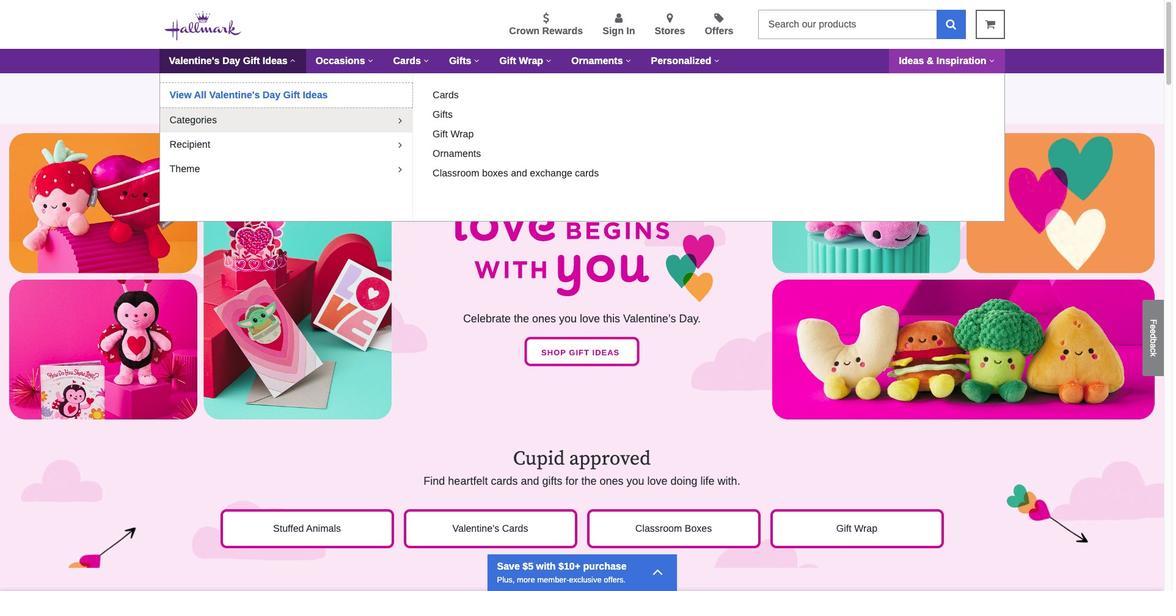 Task type: locate. For each thing, give the bounding box(es) containing it.
order by wed., feb. 7 to get it for valentine's day.
[[193, 84, 400, 94]]

2 tab list from the left
[[423, 83, 995, 284]]

cupid
[[513, 447, 565, 472]]

gifts link up 'free'
[[439, 49, 490, 73]]

and left gifts
[[521, 475, 539, 488]]

0 horizontal spatial ornaments link
[[428, 147, 486, 161]]

menu
[[261, 10, 748, 39]]

the right 'celebrate'
[[514, 313, 529, 325]]

cards inside banner
[[575, 168, 599, 178]]

a right not on the right
[[661, 84, 666, 94]]

animals
[[306, 524, 341, 534]]

1 vertical spatial gifts
[[433, 109, 453, 120]]

1 vertical spatial cards link
[[428, 88, 464, 103]]

personalized
[[651, 56, 711, 66]]

valentine's
[[169, 56, 220, 66], [334, 84, 380, 94], [209, 90, 260, 100]]

boxes
[[685, 524, 712, 534]]

2 vertical spatial cards
[[502, 524, 528, 534]]

$10+
[[559, 561, 581, 572]]

0 horizontal spatial crown
[[509, 26, 540, 36]]

cards right heartfelt
[[491, 475, 518, 488]]

1 vertical spatial gift wrap
[[433, 129, 474, 139]]

1 vertical spatial love
[[648, 475, 668, 488]]

cards right exchange in the top of the page
[[575, 168, 599, 178]]

1 horizontal spatial love
[[648, 475, 668, 488]]

1 vertical spatial day
[[263, 90, 281, 100]]

you up gift
[[559, 313, 577, 325]]

valentine's cards link
[[404, 510, 577, 549]]

1 horizontal spatial tab list
[[423, 83, 995, 284]]

0 vertical spatial ornaments
[[571, 56, 623, 66]]

sign in link
[[603, 13, 635, 39]]

love inside cupid approved find heartfelt cards and gifts for the ones you love doing life with.
[[648, 475, 668, 488]]

icon image down it
[[308, 103, 314, 112]]

1 vertical spatial for
[[566, 475, 578, 488]]

0 vertical spatial ornaments link
[[562, 49, 641, 73]]

7
[[278, 84, 283, 94]]

to
[[286, 84, 294, 94]]

0 vertical spatial love
[[580, 313, 600, 325]]

0 horizontal spatial tab list
[[160, 83, 413, 182]]

with inside "link"
[[552, 84, 570, 94]]

approved
[[569, 447, 651, 472]]

gift wrap link inside tab list
[[428, 127, 479, 142]]

1 vertical spatial day.
[[679, 313, 701, 325]]

1 horizontal spatial for
[[566, 475, 578, 488]]

ideas inside tab list
[[303, 90, 328, 100]]

0 horizontal spatial day.
[[382, 84, 400, 94]]

gift wrap link inside cupid approved region
[[770, 510, 944, 549]]

icon image right offers.
[[652, 563, 663, 580]]

$30+
[[530, 84, 550, 94]]

cards
[[575, 168, 599, 178], [491, 475, 518, 488]]

0 horizontal spatial day
[[222, 56, 240, 66]]

ornaments link
[[562, 49, 641, 73], [428, 147, 486, 161]]

shopping cart image
[[985, 19, 995, 30]]

with
[[552, 84, 570, 94], [536, 561, 556, 572]]

menu bar
[[159, 49, 1005, 73]]

0 horizontal spatial love
[[580, 313, 600, 325]]

and
[[511, 168, 527, 178], [521, 475, 539, 488]]

cupid approved image
[[0, 428, 1164, 592]]

0 vertical spatial a
[[661, 84, 666, 94]]

1 vertical spatial crown
[[572, 84, 600, 94]]

0 vertical spatial gifts
[[449, 56, 471, 66]]

banner
[[0, 0, 1164, 284]]

valentine's
[[623, 313, 676, 325], [453, 524, 499, 534]]

ideas up details
[[303, 90, 328, 100]]

ideas up 7
[[263, 56, 288, 66]]

wed.,
[[232, 84, 255, 94]]

1 horizontal spatial cards
[[433, 90, 459, 100]]

you down approved
[[627, 475, 644, 488]]

classroom inside 'link'
[[635, 524, 682, 534]]

a up k
[[1149, 343, 1159, 348]]

1 vertical spatial the
[[581, 475, 597, 488]]

exclusive
[[569, 575, 602, 585]]

ideas & inspiration
[[899, 56, 987, 66]]

0 horizontal spatial gift wrap link
[[428, 127, 479, 142]]

1 horizontal spatial wrap
[[519, 56, 543, 66]]

ones up shop
[[532, 313, 556, 325]]

0 vertical spatial wrap
[[519, 56, 543, 66]]

1 vertical spatial icon image
[[652, 563, 663, 580]]

the
[[514, 313, 529, 325], [581, 475, 597, 488]]

1 vertical spatial valentine's
[[453, 524, 499, 534]]

1 horizontal spatial a
[[1149, 343, 1159, 348]]

with up member-
[[536, 561, 556, 572]]

wrap
[[519, 56, 543, 66], [451, 129, 474, 139], [854, 524, 878, 534]]

1 vertical spatial a
[[1149, 343, 1159, 348]]

0 vertical spatial with
[[552, 84, 570, 94]]

1 horizontal spatial you
[[627, 475, 644, 488]]

gift wrap link
[[490, 49, 562, 73], [428, 127, 479, 142], [770, 510, 944, 549]]

day.
[[382, 84, 400, 94], [679, 313, 701, 325]]

ones
[[532, 313, 556, 325], [600, 475, 624, 488]]

save
[[497, 561, 520, 572]]

2 horizontal spatial gift wrap
[[837, 524, 878, 534]]

1 vertical spatial ornaments link
[[428, 147, 486, 161]]

f e e d b a c k button
[[1143, 300, 1164, 376]]

2 vertical spatial gift wrap link
[[770, 510, 944, 549]]

and right boxes
[[511, 168, 527, 178]]

for right gifts
[[566, 475, 578, 488]]

cards link
[[384, 49, 439, 73], [428, 88, 464, 103]]

a inside button
[[1149, 343, 1159, 348]]

0 horizontal spatial icon image
[[308, 103, 314, 112]]

cards
[[393, 56, 421, 66], [433, 90, 459, 100], [502, 524, 528, 534]]

0 vertical spatial cards
[[393, 56, 421, 66]]

2 e from the top
[[1149, 329, 1159, 334]]

e up d at bottom right
[[1149, 324, 1159, 329]]

cupid approved main content
[[0, 73, 1164, 592]]

1 e from the top
[[1149, 324, 1159, 329]]

1 tab list from the left
[[160, 83, 413, 182]]

0 horizontal spatial for
[[320, 84, 332, 94]]

by
[[219, 84, 230, 94]]

1 vertical spatial gift wrap link
[[428, 127, 479, 142]]

k
[[1149, 353, 1159, 357]]

1 vertical spatial ornaments
[[433, 149, 481, 159]]

1 vertical spatial wrap
[[451, 129, 474, 139]]

ideas
[[263, 56, 288, 66], [899, 56, 924, 66], [303, 90, 328, 100]]

you
[[559, 313, 577, 325], [627, 475, 644, 488]]

1 horizontal spatial valentine's
[[623, 313, 676, 325]]

0 horizontal spatial a
[[661, 84, 666, 94]]

cards for approved
[[491, 475, 518, 488]]

for inside cupid approved find heartfelt cards and gifts for the ones you love doing life with.
[[566, 475, 578, 488]]

0 horizontal spatial valentine's
[[453, 524, 499, 534]]

exchange
[[530, 168, 572, 178]]

cupid approved find heartfelt cards and gifts for the ones you love doing life with.
[[424, 447, 740, 488]]

1 horizontal spatial the
[[581, 475, 597, 488]]

0 horizontal spatial cards
[[393, 56, 421, 66]]

ideas
[[592, 348, 620, 357]]

1 vertical spatial you
[[627, 475, 644, 488]]

with right $30+
[[552, 84, 570, 94]]

view all valentine's day gift ideas
[[170, 90, 328, 100]]

occasions
[[316, 56, 365, 66]]

0 vertical spatial gift wrap
[[499, 56, 543, 66]]

2 horizontal spatial cards
[[502, 524, 528, 534]]

tab list
[[160, 83, 413, 182], [423, 83, 995, 284]]

day left to on the left top of the page
[[263, 90, 281, 100]]

member?
[[668, 84, 708, 94]]

0 vertical spatial ones
[[532, 313, 556, 325]]

gifts
[[449, 56, 471, 66], [433, 109, 453, 120]]

with.
[[718, 475, 740, 488]]

crown inside "link"
[[572, 84, 600, 94]]

in
[[627, 26, 635, 36]]

1 horizontal spatial ideas
[[303, 90, 328, 100]]

view
[[170, 90, 192, 100]]

classroom left boxes at the right of the page
[[635, 524, 682, 534]]

0 horizontal spatial wrap
[[451, 129, 474, 139]]

0 horizontal spatial classroom
[[433, 168, 479, 178]]

1 vertical spatial and
[[521, 475, 539, 488]]

icon image
[[308, 103, 314, 112], [652, 563, 663, 580]]

region
[[0, 568, 1164, 592]]

0 vertical spatial cards
[[575, 168, 599, 178]]

e
[[1149, 324, 1159, 329], [1149, 329, 1159, 334]]

crown left rewards.
[[572, 84, 600, 94]]

2 horizontal spatial gift wrap link
[[770, 510, 944, 549]]

0 horizontal spatial you
[[559, 313, 577, 325]]

1 horizontal spatial classroom
[[635, 524, 682, 534]]

cards for boxes
[[575, 168, 599, 178]]

1 horizontal spatial ones
[[600, 475, 624, 488]]

menu containing crown rewards
[[261, 10, 748, 39]]

ornaments link up boxes
[[428, 147, 486, 161]]

d
[[1149, 334, 1159, 339]]

0 vertical spatial icon image
[[308, 103, 314, 112]]

0 horizontal spatial ones
[[532, 313, 556, 325]]

0 vertical spatial for
[[320, 84, 332, 94]]

search image
[[946, 19, 956, 30]]

day up by
[[222, 56, 240, 66]]

gifts
[[542, 475, 563, 488]]

1 vertical spatial cards
[[491, 475, 518, 488]]

1 horizontal spatial ornaments link
[[562, 49, 641, 73]]

gifts link down 'free'
[[428, 108, 458, 122]]

find
[[424, 475, 445, 488]]

love left doing
[[648, 475, 668, 488]]

1 vertical spatial with
[[536, 561, 556, 572]]

gifts inside tab list
[[433, 109, 453, 120]]

valentine's down heartfelt
[[453, 524, 499, 534]]

2 horizontal spatial wrap
[[854, 524, 878, 534]]

menu bar containing valentine's day gift ideas
[[159, 49, 1005, 73]]

life
[[701, 475, 715, 488]]

1 vertical spatial cards
[[433, 90, 459, 100]]

love
[[580, 313, 600, 325], [648, 475, 668, 488]]

free
[[456, 84, 474, 94]]

e up b
[[1149, 329, 1159, 334]]

0 vertical spatial gift wrap link
[[490, 49, 562, 73]]

shipping
[[477, 84, 514, 94]]

0 vertical spatial and
[[511, 168, 527, 178]]

recipient
[[170, 139, 210, 150]]

ones down approved
[[600, 475, 624, 488]]

0 vertical spatial day.
[[382, 84, 400, 94]]

cards inside cupid approved find heartfelt cards and gifts for the ones you love doing life with.
[[491, 475, 518, 488]]

for right it
[[320, 84, 332, 94]]

0 vertical spatial crown
[[509, 26, 540, 36]]

0 vertical spatial day
[[222, 56, 240, 66]]

valentine's right this
[[623, 313, 676, 325]]

the down approved
[[581, 475, 597, 488]]

crown left rewards
[[509, 26, 540, 36]]

theme
[[170, 164, 200, 174]]

1 horizontal spatial crown
[[572, 84, 600, 94]]

classroom left boxes
[[433, 168, 479, 178]]

classroom
[[433, 168, 479, 178], [635, 524, 682, 534]]

rewards.
[[602, 84, 641, 94]]

gift wrap inside cupid approved region
[[837, 524, 878, 534]]

sign
[[603, 26, 624, 36]]

hallmark image
[[164, 11, 241, 40]]

ornaments link down sign
[[562, 49, 641, 73]]

cupid approved banner
[[215, 447, 949, 490]]

ideas left &
[[899, 56, 924, 66]]

1 horizontal spatial day
[[263, 90, 281, 100]]

0 vertical spatial classroom
[[433, 168, 479, 178]]

1 vertical spatial ones
[[600, 475, 624, 488]]

1 horizontal spatial cards
[[575, 168, 599, 178]]

ornaments
[[571, 56, 623, 66], [433, 149, 481, 159]]

love left this
[[580, 313, 600, 325]]

0 horizontal spatial cards
[[491, 475, 518, 488]]

1 vertical spatial classroom
[[635, 524, 682, 534]]

0 vertical spatial the
[[514, 313, 529, 325]]

2 vertical spatial wrap
[[854, 524, 878, 534]]

valentine's cards
[[453, 524, 528, 534]]

2 vertical spatial gift wrap
[[837, 524, 878, 534]]

1 horizontal spatial icon image
[[652, 563, 663, 580]]

classroom inside tab list
[[433, 168, 479, 178]]

valentine's day cards image
[[0, 568, 1164, 592]]

0 vertical spatial valentine's
[[623, 313, 676, 325]]

0 horizontal spatial gift wrap
[[433, 129, 474, 139]]

rewards
[[542, 26, 583, 36]]

None search field
[[758, 10, 966, 39]]



Task type: describe. For each thing, give the bounding box(es) containing it.
heartfelt
[[448, 475, 488, 488]]

0 horizontal spatial ideas
[[263, 56, 288, 66]]

valentine's day gift ideas link
[[159, 49, 306, 73]]

gift inside cupid approved region
[[837, 524, 852, 534]]

inspiration
[[937, 56, 987, 66]]

free shipping on $30+ with crown rewards. not a member? link
[[449, 83, 714, 114]]

more
[[517, 575, 535, 585]]

valentine's day gift ideas
[[169, 56, 288, 66]]

classroom boxes link
[[587, 510, 761, 549]]

not
[[644, 84, 658, 94]]

doing
[[671, 475, 698, 488]]

1 horizontal spatial gift wrap
[[499, 56, 543, 66]]

offers link
[[705, 13, 734, 39]]

$5
[[523, 561, 534, 572]]

c
[[1149, 348, 1159, 353]]

purchase
[[583, 561, 627, 572]]

1 horizontal spatial gift wrap link
[[490, 49, 562, 73]]

1 horizontal spatial day.
[[679, 313, 701, 325]]

0 vertical spatial cards link
[[384, 49, 439, 73]]

stuffed animals
[[273, 524, 341, 534]]

0 vertical spatial you
[[559, 313, 577, 325]]

tab list containing cards
[[423, 83, 995, 284]]

valentine's inside cupid approved main content
[[334, 84, 380, 94]]

Search our products search field
[[758, 10, 937, 39]]

2 horizontal spatial ideas
[[899, 56, 924, 66]]

and inside classroom boxes and exchange cards link
[[511, 168, 527, 178]]

wrap inside cupid approved region
[[854, 524, 878, 534]]

stores
[[655, 26, 685, 36]]

classroom for classroom boxes and exchange cards
[[433, 168, 479, 178]]

offers
[[705, 26, 734, 36]]

stuffed animals link
[[220, 510, 394, 549]]

day inside "menu bar"
[[222, 56, 240, 66]]

and inside cupid approved find heartfelt cards and gifts for the ones you love doing life with.
[[521, 475, 539, 488]]

all
[[194, 90, 207, 100]]

tab list containing view all valentine's day gift ideas
[[160, 83, 413, 182]]

none search field inside banner
[[758, 10, 966, 39]]

cards inside tab list
[[433, 90, 459, 100]]

crown rewards
[[509, 26, 583, 36]]

cards inside cupid approved region
[[502, 524, 528, 534]]

menu inside banner
[[261, 10, 748, 39]]

classroom boxes and exchange cards link
[[428, 166, 604, 181]]

celebrate
[[463, 313, 511, 325]]

hallmark link
[[164, 10, 251, 43]]

images of valentine's day better togethers, cards, and plushes on a light pink background with clouds image
[[0, 124, 1164, 428]]

1 vertical spatial gifts link
[[428, 108, 458, 122]]

free shipping on $30+ with crown rewards. not a member?
[[456, 84, 708, 94]]

details
[[279, 102, 308, 112]]

b
[[1149, 339, 1159, 343]]

banner containing crown rewards
[[0, 0, 1164, 284]]

personalized link
[[641, 49, 730, 73]]

gifts for gifts link to the bottom
[[433, 109, 453, 120]]

classroom for classroom boxes
[[635, 524, 682, 534]]

0 vertical spatial gifts link
[[439, 49, 490, 73]]

this
[[603, 313, 620, 325]]

a inside "link"
[[661, 84, 666, 94]]

categories
[[170, 115, 217, 125]]

occasions link
[[306, 49, 384, 73]]

shop
[[542, 348, 566, 357]]

celebrate the ones you love this valentine's day.
[[463, 313, 701, 325]]

f e e d b a c k
[[1149, 319, 1159, 357]]

classroom boxes
[[635, 524, 712, 534]]

classroom boxes and exchange cards
[[433, 168, 599, 178]]

day inside tab list
[[263, 90, 281, 100]]

ones inside cupid approved find heartfelt cards and gifts for the ones you love doing life with.
[[600, 475, 624, 488]]

crown rewards link
[[509, 13, 583, 39]]

&
[[927, 56, 934, 66]]

ideas & inspiration link
[[889, 49, 1005, 73]]

stuffed
[[273, 524, 304, 534]]

crown inside banner
[[509, 26, 540, 36]]

f
[[1149, 319, 1159, 324]]

on
[[517, 84, 528, 94]]

plus,
[[497, 575, 515, 585]]

menu bar inside banner
[[159, 49, 1005, 73]]

save $5 with $10+ purchase plus, more member-exclusive offers.
[[497, 561, 627, 585]]

offers.
[[604, 575, 626, 585]]

it
[[312, 84, 318, 94]]

boxes
[[482, 168, 508, 178]]

sign in
[[603, 26, 635, 36]]

valentine's inside tab list
[[209, 90, 260, 100]]

0 horizontal spatial ornaments
[[433, 149, 481, 159]]

feb.
[[258, 84, 276, 94]]

view all valentine's day gift ideas link
[[160, 83, 413, 108]]

valentine's inside valentine's cards link
[[453, 524, 499, 534]]

0 horizontal spatial the
[[514, 313, 529, 325]]

get
[[297, 84, 310, 94]]

you inside cupid approved find heartfelt cards and gifts for the ones you love doing life with.
[[627, 475, 644, 488]]

1 horizontal spatial ornaments
[[571, 56, 623, 66]]

gifts for top gifts link
[[449, 56, 471, 66]]

with inside 'save $5 with $10+ purchase plus, more member-exclusive offers.'
[[536, 561, 556, 572]]

gift
[[569, 348, 590, 357]]

the inside cupid approved find heartfelt cards and gifts for the ones you love doing life with.
[[581, 475, 597, 488]]

stores link
[[655, 13, 685, 39]]

cupid approved region
[[0, 428, 1164, 592]]

ornaments link inside tab list
[[428, 147, 486, 161]]

shop gift ideas
[[542, 348, 623, 357]]

order
[[193, 84, 217, 94]]

member-
[[537, 575, 569, 585]]



Task type: vqa. For each thing, say whether or not it's contained in the screenshot.
the Sign in dropdown menu icon
no



